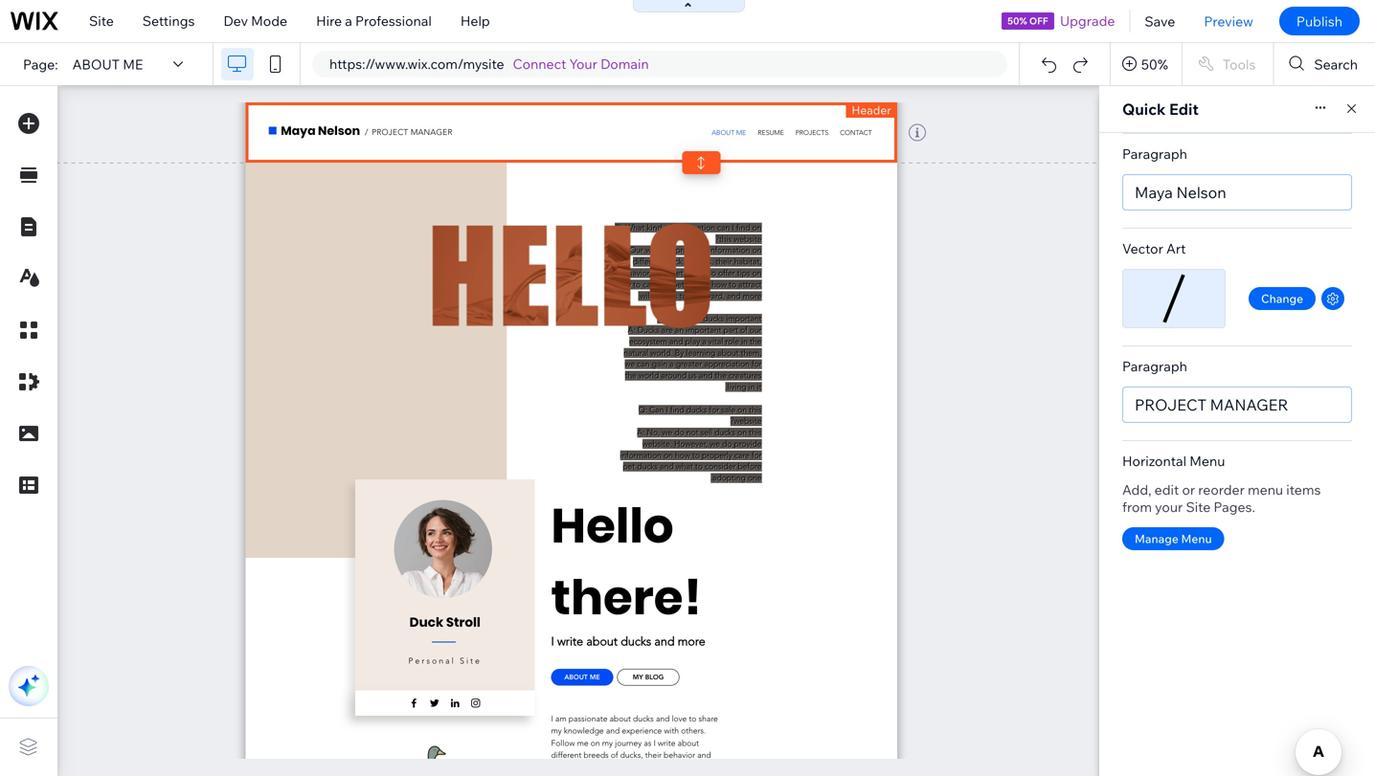 Task type: locate. For each thing, give the bounding box(es) containing it.
0 vertical spatial menu
[[1190, 453, 1225, 470]]

site up "about" in the left of the page
[[89, 12, 114, 29]]

professional
[[355, 12, 432, 29]]

dev
[[224, 12, 248, 29]]

settings
[[143, 12, 195, 29]]

from
[[1123, 499, 1152, 516]]

paragraph
[[1123, 146, 1188, 162], [1123, 358, 1188, 375]]

0 horizontal spatial site
[[89, 12, 114, 29]]

or
[[1182, 482, 1195, 499]]

menu for manage menu
[[1181, 532, 1212, 546]]

50% inside button
[[1142, 56, 1168, 73]]

1 vertical spatial paragraph
[[1123, 358, 1188, 375]]

site
[[89, 12, 114, 29], [1186, 499, 1211, 516]]

paragraph for project manager
[[1123, 358, 1188, 375]]

publish button
[[1280, 7, 1360, 35]]

1 horizontal spatial 50%
[[1142, 56, 1168, 73]]

paragraph down quick edit
[[1123, 146, 1188, 162]]

https://www.wix.com/mysite connect your domain
[[329, 56, 649, 72]]

menu up reorder
[[1190, 453, 1225, 470]]

1 vertical spatial site
[[1186, 499, 1211, 516]]

menu right 'manage'
[[1181, 532, 1212, 546]]

menu
[[1248, 482, 1284, 499]]

0 vertical spatial 50%
[[1008, 15, 1027, 27]]

domain
[[601, 56, 649, 72]]

0 horizontal spatial 50%
[[1008, 15, 1027, 27]]

art
[[1167, 240, 1186, 257]]

2 paragraph from the top
[[1123, 358, 1188, 375]]

site down or
[[1186, 499, 1211, 516]]

50%
[[1008, 15, 1027, 27], [1142, 56, 1168, 73]]

publish
[[1297, 13, 1343, 29]]

https://www.wix.com/mysite
[[329, 56, 504, 72]]

0 vertical spatial paragraph
[[1123, 146, 1188, 162]]

1 paragraph from the top
[[1123, 146, 1188, 162]]

quick edit
[[1123, 100, 1199, 119]]

header
[[852, 103, 891, 117], [852, 103, 891, 117]]

items
[[1287, 482, 1321, 499]]

1 horizontal spatial site
[[1186, 499, 1211, 516]]

menu inside button
[[1181, 532, 1212, 546]]

1 vertical spatial menu
[[1181, 532, 1212, 546]]

menu
[[1190, 453, 1225, 470], [1181, 532, 1212, 546]]

hire a professional
[[316, 12, 432, 29]]

50% left off
[[1008, 15, 1027, 27]]

1 vertical spatial 50%
[[1142, 56, 1168, 73]]

mode
[[251, 12, 287, 29]]

a
[[345, 12, 352, 29]]

50% for 50%
[[1142, 56, 1168, 73]]

add, edit or reorder menu items from your site pages.
[[1123, 482, 1321, 516]]

reorder
[[1198, 482, 1245, 499]]

50% down the save in the top of the page
[[1142, 56, 1168, 73]]

paragraph up project
[[1123, 358, 1188, 375]]

your
[[569, 56, 598, 72]]



Task type: describe. For each thing, give the bounding box(es) containing it.
save
[[1145, 13, 1176, 29]]

manage
[[1135, 532, 1179, 546]]

50% off
[[1008, 15, 1049, 27]]

off
[[1030, 15, 1049, 27]]

add,
[[1123, 482, 1152, 499]]

vector art
[[1123, 240, 1186, 257]]

paragraph for maya nelson
[[1123, 146, 1188, 162]]

help
[[461, 12, 490, 29]]

50% button
[[1111, 43, 1182, 85]]

0 vertical spatial site
[[89, 12, 114, 29]]

search
[[1314, 56, 1358, 73]]

manager
[[1210, 396, 1289, 415]]

me
[[123, 56, 143, 73]]

hire
[[316, 12, 342, 29]]

save button
[[1131, 0, 1190, 42]]

edit
[[1155, 482, 1179, 499]]

search button
[[1274, 43, 1375, 85]]

menu for horizontal menu
[[1190, 453, 1225, 470]]

preview
[[1204, 13, 1254, 29]]

edit
[[1169, 100, 1199, 119]]

upgrade
[[1060, 12, 1115, 29]]

manage menu
[[1135, 532, 1212, 546]]

tools button
[[1183, 43, 1273, 85]]

horizontal menu
[[1123, 453, 1225, 470]]

preview button
[[1190, 0, 1268, 42]]

change button
[[1249, 287, 1316, 310]]

project manager
[[1135, 396, 1289, 415]]

quick
[[1123, 100, 1166, 119]]

change
[[1261, 292, 1304, 306]]

about me
[[72, 56, 143, 73]]

site inside "add, edit or reorder menu items from your site pages."
[[1186, 499, 1211, 516]]

about
[[72, 56, 120, 73]]

horizontal
[[1123, 453, 1187, 470]]

maya nelson
[[1135, 183, 1227, 202]]

dev mode
[[224, 12, 287, 29]]

tools
[[1223, 56, 1256, 73]]

vector
[[1123, 240, 1164, 257]]

project
[[1135, 396, 1207, 415]]

connect
[[513, 56, 566, 72]]

your
[[1155, 499, 1183, 516]]

manage menu button
[[1123, 528, 1225, 551]]

50% for 50% off
[[1008, 15, 1027, 27]]

pages.
[[1214, 499, 1256, 516]]



Task type: vqa. For each thing, say whether or not it's contained in the screenshot.
Preview
yes



